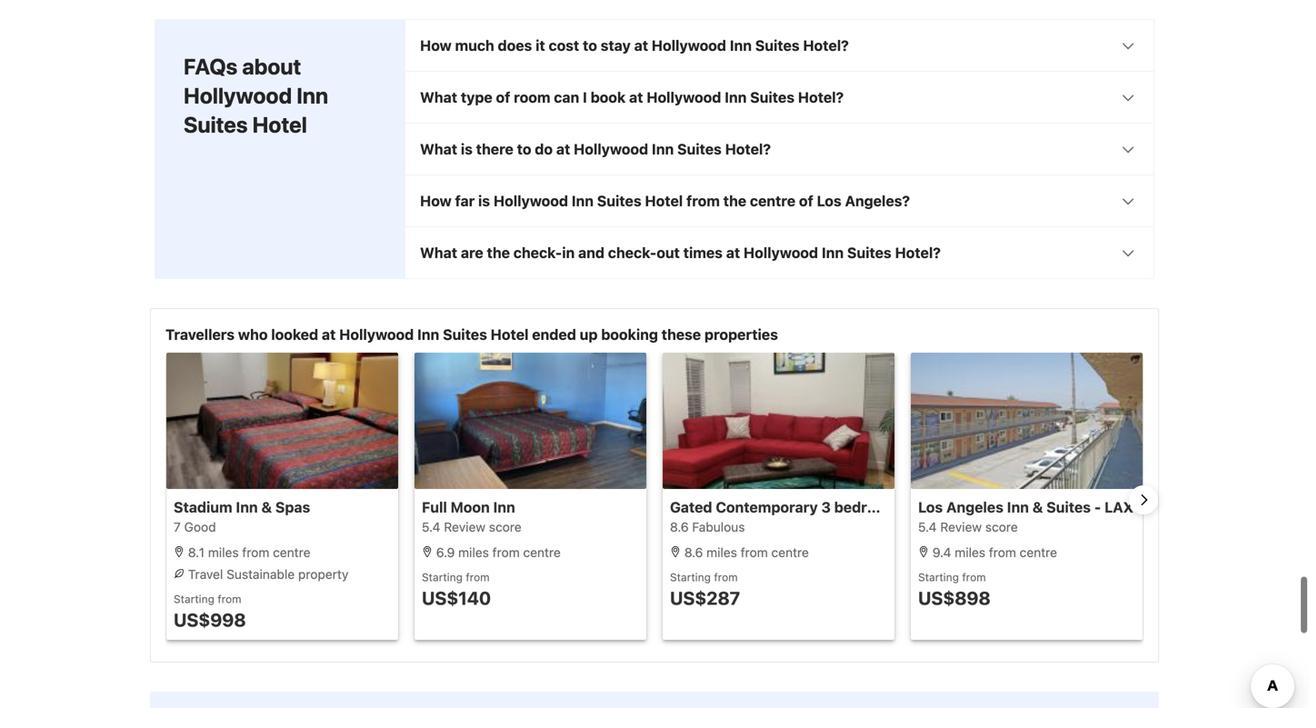 Task type: describe. For each thing, give the bounding box(es) containing it.
what for what are the check-in and check-out times at hollywood inn suites hotel?
[[420, 244, 458, 261]]

suites inside what is there to do at hollywood inn suites hotel? dropdown button
[[678, 140, 722, 158]]

how for how far is hollywood inn suites hotel from the centre of los angeles?
[[420, 192, 452, 209]]

1 horizontal spatial hotel
[[491, 326, 529, 343]]

5.4 review inside full moon inn 5.4 review score
[[422, 520, 486, 535]]

how much does it cost to stay at hollywood inn suites hotel?
[[420, 37, 849, 54]]

it
[[536, 37, 545, 54]]

what is there to do at hollywood inn suites hotel?
[[420, 140, 771, 158]]

what type of room can i book at hollywood inn suites hotel?
[[420, 88, 844, 106]]

us$287
[[670, 587, 741, 609]]

do
[[535, 140, 553, 158]]

at right do
[[557, 140, 571, 158]]

and
[[579, 244, 605, 261]]

6.9
[[436, 545, 455, 560]]

at right stay
[[635, 37, 649, 54]]

cost
[[549, 37, 580, 54]]

from inside starting from us$287
[[714, 571, 738, 584]]

starting for us$998
[[174, 593, 215, 606]]

hollywood right stay
[[652, 37, 727, 54]]

what for what is there to do at hollywood inn suites hotel?
[[420, 140, 458, 158]]

how for how much does it cost to stay at hollywood inn suites hotel?
[[420, 37, 452, 54]]

full
[[422, 499, 447, 516]]

region containing us$140
[[151, 353, 1159, 647]]

room
[[514, 88, 551, 106]]

far
[[455, 192, 475, 209]]

out
[[657, 244, 680, 261]]

angeles
[[947, 499, 1004, 516]]

from down the 'los angeles inn & suites - lax 5.4 review score' at the right of page
[[989, 545, 1017, 560]]

spas
[[276, 499, 310, 516]]

9.4
[[933, 545, 952, 560]]

sustainable
[[227, 567, 295, 582]]

centre inside dropdown button
[[750, 192, 796, 209]]

inn inside "stadium inn & spas 7 good"
[[236, 499, 258, 516]]

at right times
[[727, 244, 741, 261]]

inn inside dropdown button
[[572, 192, 594, 209]]

stadium
[[174, 499, 233, 516]]

about
[[242, 53, 301, 79]]

accordion control element
[[405, 19, 1155, 279]]

what is there to do at hollywood inn suites hotel? button
[[406, 124, 1154, 174]]

what are the check-in and check-out times at hollywood inn suites hotel? button
[[406, 227, 1154, 278]]

miles for us$140
[[458, 545, 489, 560]]

5.4 review inside the 'los angeles inn & suites - lax 5.4 review score'
[[919, 520, 982, 535]]

what are the check-in and check-out times at hollywood inn suites hotel?
[[420, 244, 941, 261]]

travellers who looked at hollywood inn suites hotel ended up booking these properties
[[166, 326, 778, 343]]

suites inside what type of room can i book at hollywood inn suites hotel? dropdown button
[[751, 88, 795, 106]]

8.6 miles from centre
[[681, 545, 809, 560]]

property
[[298, 567, 349, 582]]

9.4 miles from centre
[[930, 545, 1058, 560]]

what type of room can i book at hollywood inn suites hotel? button
[[406, 72, 1154, 123]]

at right book
[[629, 88, 643, 106]]

from inside starting from us$898
[[963, 571, 987, 584]]

travel sustainable property
[[185, 567, 349, 582]]

moon
[[451, 499, 490, 516]]

score inside full moon inn 5.4 review score
[[489, 520, 522, 535]]

los inside the 'los angeles inn & suites - lax 5.4 review score'
[[919, 499, 943, 516]]

suites inside how much does it cost to stay at hollywood inn suites hotel? dropdown button
[[756, 37, 800, 54]]

suites inside the faqs about hollywood inn suites hotel
[[184, 112, 248, 137]]

faqs
[[184, 53, 238, 79]]

centre for us$287
[[772, 545, 809, 560]]

6.9 miles from centre
[[433, 545, 561, 560]]

there
[[476, 140, 514, 158]]

stay
[[601, 37, 631, 54]]

starting for us$898
[[919, 571, 960, 584]]

hotel? inside what type of room can i book at hollywood inn suites hotel? dropdown button
[[798, 88, 844, 106]]

hotel inside dropdown button
[[645, 192, 683, 209]]

score inside the 'los angeles inn & suites - lax 5.4 review score'
[[986, 520, 1018, 535]]

book
[[591, 88, 626, 106]]

suites inside "how far is hollywood inn suites hotel from the centre of los angeles?" dropdown button
[[597, 192, 642, 209]]

8.1 miles from centre
[[185, 545, 311, 560]]



Task type: locate. For each thing, give the bounding box(es) containing it.
suites up the how far is hollywood inn suites hotel from the centre of los angeles?
[[678, 140, 722, 158]]

us$998
[[174, 609, 246, 631]]

1 horizontal spatial score
[[986, 520, 1018, 535]]

suites down are
[[443, 326, 487, 343]]

8.6 fabulous
[[670, 520, 745, 535]]

suites up what is there to do at hollywood inn suites hotel? dropdown button
[[751, 88, 795, 106]]

is inside dropdown button
[[478, 192, 490, 209]]

from up sustainable
[[242, 545, 270, 560]]

0 horizontal spatial hotel
[[252, 112, 307, 137]]

to left do
[[517, 140, 532, 158]]

inn inside the 'los angeles inn & suites - lax 5.4 review score'
[[1008, 499, 1030, 516]]

hollywood
[[652, 37, 727, 54], [184, 83, 292, 108], [647, 88, 722, 106], [574, 140, 649, 158], [494, 192, 568, 209], [744, 244, 819, 261], [339, 326, 414, 343]]

starting for us$140
[[422, 571, 463, 584]]

full moon inn 5.4 review score
[[422, 499, 522, 535]]

1 vertical spatial the
[[487, 244, 510, 261]]

the right are
[[487, 244, 510, 261]]

hotel? inside how much does it cost to stay at hollywood inn suites hotel? dropdown button
[[803, 37, 849, 54]]

score up the '9.4 miles from centre'
[[986, 520, 1018, 535]]

how left far
[[420, 192, 452, 209]]

2 check- from the left
[[608, 244, 657, 261]]

suites down what is there to do at hollywood inn suites hotel?
[[597, 192, 642, 209]]

the
[[724, 192, 747, 209], [487, 244, 510, 261]]

1 vertical spatial is
[[478, 192, 490, 209]]

starting from us$140
[[422, 571, 491, 609]]

2 & from the left
[[1033, 499, 1044, 516]]

1 horizontal spatial &
[[1033, 499, 1044, 516]]

us$140
[[422, 587, 491, 609]]

4 miles from the left
[[955, 545, 986, 560]]

centre for us$140
[[523, 545, 561, 560]]

starting from us$287
[[670, 571, 741, 609]]

hotel? inside what are the check-in and check-out times at hollywood inn suites hotel? dropdown button
[[895, 244, 941, 261]]

in
[[562, 244, 575, 261]]

is right far
[[478, 192, 490, 209]]

from inside starting from us$998
[[218, 593, 242, 606]]

score up '6.9 miles from centre'
[[489, 520, 522, 535]]

from up times
[[687, 192, 720, 209]]

how much does it cost to stay at hollywood inn suites hotel? button
[[406, 20, 1154, 71]]

inn inside full moon inn 5.4 review score
[[493, 499, 516, 516]]

2 5.4 review from the left
[[919, 520, 982, 535]]

hotel inside the faqs about hollywood inn suites hotel
[[252, 112, 307, 137]]

1 vertical spatial how
[[420, 192, 452, 209]]

5.4 review down "moon"
[[422, 520, 486, 535]]

hotel?
[[803, 37, 849, 54], [798, 88, 844, 106], [725, 140, 771, 158], [895, 244, 941, 261]]

los angeles inn & suites - lax 5.4 review score
[[919, 499, 1134, 535]]

& left spas
[[261, 499, 272, 516]]

of down what is there to do at hollywood inn suites hotel? dropdown button
[[799, 192, 814, 209]]

region
[[151, 353, 1159, 647]]

hollywood inside the faqs about hollywood inn suites hotel
[[184, 83, 292, 108]]

how left much
[[420, 37, 452, 54]]

these
[[662, 326, 701, 343]]

properties
[[705, 326, 778, 343]]

type
[[461, 88, 493, 106]]

-
[[1095, 499, 1102, 516]]

starting from us$998
[[174, 593, 246, 631]]

1 score from the left
[[489, 520, 522, 535]]

starting up us$998
[[174, 593, 215, 606]]

starting down the 8.6
[[670, 571, 711, 584]]

is left there
[[461, 140, 473, 158]]

1 how from the top
[[420, 37, 452, 54]]

of inside dropdown button
[[799, 192, 814, 209]]

starting inside starting from us$140
[[422, 571, 463, 584]]

5.4 review up 9.4 in the right bottom of the page
[[919, 520, 982, 535]]

hollywood down "how far is hollywood inn suites hotel from the centre of los angeles?" dropdown button
[[744, 244, 819, 261]]

check- right and
[[608, 244, 657, 261]]

8.6
[[685, 545, 703, 560]]

1 5.4 review from the left
[[422, 520, 486, 535]]

who
[[238, 326, 268, 343]]

to left stay
[[583, 37, 597, 54]]

2 what from the top
[[420, 140, 458, 158]]

2 horizontal spatial hotel
[[645, 192, 683, 209]]

the inside dropdown button
[[487, 244, 510, 261]]

of right type
[[496, 88, 511, 106]]

0 horizontal spatial the
[[487, 244, 510, 261]]

how far is hollywood inn suites hotel from the centre of los angeles? button
[[406, 175, 1154, 226]]

to
[[583, 37, 597, 54], [517, 140, 532, 158]]

1 horizontal spatial 5.4 review
[[919, 520, 982, 535]]

from down 8.6 fabulous
[[741, 545, 768, 560]]

0 vertical spatial the
[[724, 192, 747, 209]]

miles for us$287
[[707, 545, 738, 560]]

how far is hollywood inn suites hotel from the centre of los angeles?
[[420, 192, 910, 209]]

0 horizontal spatial &
[[261, 499, 272, 516]]

0 vertical spatial to
[[583, 37, 597, 54]]

what
[[420, 88, 458, 106], [420, 140, 458, 158], [420, 244, 458, 261]]

from up us$998
[[218, 593, 242, 606]]

los left angeles
[[919, 499, 943, 516]]

0 horizontal spatial check-
[[514, 244, 562, 261]]

times
[[684, 244, 723, 261]]

1 vertical spatial of
[[799, 192, 814, 209]]

2 score from the left
[[986, 520, 1018, 535]]

is
[[461, 140, 473, 158], [478, 192, 490, 209]]

0 vertical spatial hotel
[[252, 112, 307, 137]]

centre for us$898
[[1020, 545, 1058, 560]]

0 vertical spatial what
[[420, 88, 458, 106]]

from up us$287
[[714, 571, 738, 584]]

score
[[489, 520, 522, 535], [986, 520, 1018, 535]]

hotel? up what type of room can i book at hollywood inn suites hotel? dropdown button at top
[[803, 37, 849, 54]]

suites inside the 'los angeles inn & suites - lax 5.4 review score'
[[1047, 499, 1091, 516]]

3 what from the top
[[420, 244, 458, 261]]

hollywood down faqs
[[184, 83, 292, 108]]

inn
[[730, 37, 752, 54], [297, 83, 328, 108], [725, 88, 747, 106], [652, 140, 674, 158], [572, 192, 594, 209], [822, 244, 844, 261], [418, 326, 440, 343], [236, 499, 258, 516], [493, 499, 516, 516], [1008, 499, 1030, 516]]

does
[[498, 37, 532, 54]]

what left are
[[420, 244, 458, 261]]

1 horizontal spatial is
[[478, 192, 490, 209]]

suites down faqs
[[184, 112, 248, 137]]

faqs about hollywood inn suites hotel
[[184, 53, 328, 137]]

from
[[687, 192, 720, 209], [242, 545, 270, 560], [493, 545, 520, 560], [741, 545, 768, 560], [989, 545, 1017, 560], [466, 571, 490, 584], [714, 571, 738, 584], [963, 571, 987, 584], [218, 593, 242, 606]]

miles for us$898
[[955, 545, 986, 560]]

0 vertical spatial los
[[817, 192, 842, 209]]

at
[[635, 37, 649, 54], [629, 88, 643, 106], [557, 140, 571, 158], [727, 244, 741, 261], [322, 326, 336, 343]]

can
[[554, 88, 580, 106]]

1 horizontal spatial of
[[799, 192, 814, 209]]

from up us$140
[[466, 571, 490, 584]]

hotel? inside what is there to do at hollywood inn suites hotel? dropdown button
[[725, 140, 771, 158]]

inn inside the faqs about hollywood inn suites hotel
[[297, 83, 328, 108]]

are
[[461, 244, 484, 261]]

the inside dropdown button
[[724, 192, 747, 209]]

los inside dropdown button
[[817, 192, 842, 209]]

hollywood down how much does it cost to stay at hollywood inn suites hotel?
[[647, 88, 722, 106]]

starting down 9.4 in the right bottom of the page
[[919, 571, 960, 584]]

suites
[[756, 37, 800, 54], [751, 88, 795, 106], [184, 112, 248, 137], [678, 140, 722, 158], [597, 192, 642, 209], [848, 244, 892, 261], [443, 326, 487, 343], [1047, 499, 1091, 516]]

how inside dropdown button
[[420, 192, 452, 209]]

0 horizontal spatial to
[[517, 140, 532, 158]]

is inside dropdown button
[[461, 140, 473, 158]]

from up us$898
[[963, 571, 987, 584]]

2 how from the top
[[420, 192, 452, 209]]

suites up what type of room can i book at hollywood inn suites hotel? dropdown button at top
[[756, 37, 800, 54]]

0 vertical spatial how
[[420, 37, 452, 54]]

the down what is there to do at hollywood inn suites hotel? dropdown button
[[724, 192, 747, 209]]

centre
[[750, 192, 796, 209], [273, 545, 311, 560], [523, 545, 561, 560], [772, 545, 809, 560], [1020, 545, 1058, 560]]

& inside the 'los angeles inn & suites - lax 5.4 review score'
[[1033, 499, 1044, 516]]

8.1
[[188, 545, 205, 560]]

& left - at the right bottom of the page
[[1033, 499, 1044, 516]]

1 horizontal spatial check-
[[608, 244, 657, 261]]

7 good
[[174, 520, 216, 535]]

miles right the 8.6
[[707, 545, 738, 560]]

1 vertical spatial to
[[517, 140, 532, 158]]

what left type
[[420, 88, 458, 106]]

how inside dropdown button
[[420, 37, 452, 54]]

1 horizontal spatial the
[[724, 192, 747, 209]]

suites down the angeles?
[[848, 244, 892, 261]]

stadium inn & spas 7 good
[[174, 499, 310, 535]]

1 horizontal spatial to
[[583, 37, 597, 54]]

miles right "6.9"
[[458, 545, 489, 560]]

at right looked
[[322, 326, 336, 343]]

hotel down about
[[252, 112, 307, 137]]

& inside "stadium inn & spas 7 good"
[[261, 499, 272, 516]]

up
[[580, 326, 598, 343]]

0 vertical spatial is
[[461, 140, 473, 158]]

1 check- from the left
[[514, 244, 562, 261]]

suites inside what are the check-in and check-out times at hollywood inn suites hotel? dropdown button
[[848, 244, 892, 261]]

hotel? down the angeles?
[[895, 244, 941, 261]]

2 vertical spatial hotel
[[491, 326, 529, 343]]

1 & from the left
[[261, 499, 272, 516]]

miles right 9.4 in the right bottom of the page
[[955, 545, 986, 560]]

check-
[[514, 244, 562, 261], [608, 244, 657, 261]]

of inside dropdown button
[[496, 88, 511, 106]]

hotel
[[252, 112, 307, 137], [645, 192, 683, 209], [491, 326, 529, 343]]

2 miles from the left
[[458, 545, 489, 560]]

1 vertical spatial what
[[420, 140, 458, 158]]

los
[[817, 192, 842, 209], [919, 499, 943, 516]]

starting from us$898
[[919, 571, 991, 609]]

how
[[420, 37, 452, 54], [420, 192, 452, 209]]

1 what from the top
[[420, 88, 458, 106]]

5.4 review
[[422, 520, 486, 535], [919, 520, 982, 535]]

los left the angeles?
[[817, 192, 842, 209]]

from inside starting from us$140
[[466, 571, 490, 584]]

i
[[583, 88, 587, 106]]

0 horizontal spatial of
[[496, 88, 511, 106]]

lax
[[1105, 499, 1134, 516]]

1 horizontal spatial los
[[919, 499, 943, 516]]

starting down "6.9"
[[422, 571, 463, 584]]

looked
[[271, 326, 318, 343]]

hotel? down what type of room can i book at hollywood inn suites hotel? dropdown button at top
[[725, 140, 771, 158]]

from down full moon inn 5.4 review score
[[493, 545, 520, 560]]

hotel? up what is there to do at hollywood inn suites hotel? dropdown button
[[798, 88, 844, 106]]

hollywood right looked
[[339, 326, 414, 343]]

starting inside starting from us$287
[[670, 571, 711, 584]]

0 horizontal spatial 5.4 review
[[422, 520, 486, 535]]

0 horizontal spatial score
[[489, 520, 522, 535]]

starting for us$287
[[670, 571, 711, 584]]

&
[[261, 499, 272, 516], [1033, 499, 1044, 516]]

2 vertical spatial what
[[420, 244, 458, 261]]

travellers
[[166, 326, 235, 343]]

hotel up out
[[645, 192, 683, 209]]

us$898
[[919, 587, 991, 609]]

what left there
[[420, 140, 458, 158]]

suites left - at the right bottom of the page
[[1047, 499, 1091, 516]]

of
[[496, 88, 511, 106], [799, 192, 814, 209]]

starting inside starting from us$898
[[919, 571, 960, 584]]

from inside "how far is hollywood inn suites hotel from the centre of los angeles?" dropdown button
[[687, 192, 720, 209]]

0 vertical spatial of
[[496, 88, 511, 106]]

hollywood inside dropdown button
[[494, 192, 568, 209]]

0 horizontal spatial is
[[461, 140, 473, 158]]

what for what type of room can i book at hollywood inn suites hotel?
[[420, 88, 458, 106]]

0 horizontal spatial los
[[817, 192, 842, 209]]

1 vertical spatial los
[[919, 499, 943, 516]]

booking
[[601, 326, 658, 343]]

hollywood down do
[[494, 192, 568, 209]]

hotel left ended
[[491, 326, 529, 343]]

angeles?
[[845, 192, 910, 209]]

hollywood down book
[[574, 140, 649, 158]]

1 vertical spatial hotel
[[645, 192, 683, 209]]

check- left and
[[514, 244, 562, 261]]

3 miles from the left
[[707, 545, 738, 560]]

much
[[455, 37, 495, 54]]

1 miles from the left
[[208, 545, 239, 560]]

travel
[[188, 567, 223, 582]]

ended
[[532, 326, 577, 343]]

starting inside starting from us$998
[[174, 593, 215, 606]]

miles right 8.1
[[208, 545, 239, 560]]

starting
[[422, 571, 463, 584], [670, 571, 711, 584], [919, 571, 960, 584], [174, 593, 215, 606]]

miles
[[208, 545, 239, 560], [458, 545, 489, 560], [707, 545, 738, 560], [955, 545, 986, 560]]



Task type: vqa. For each thing, say whether or not it's contained in the screenshot.
bottommost West
no



